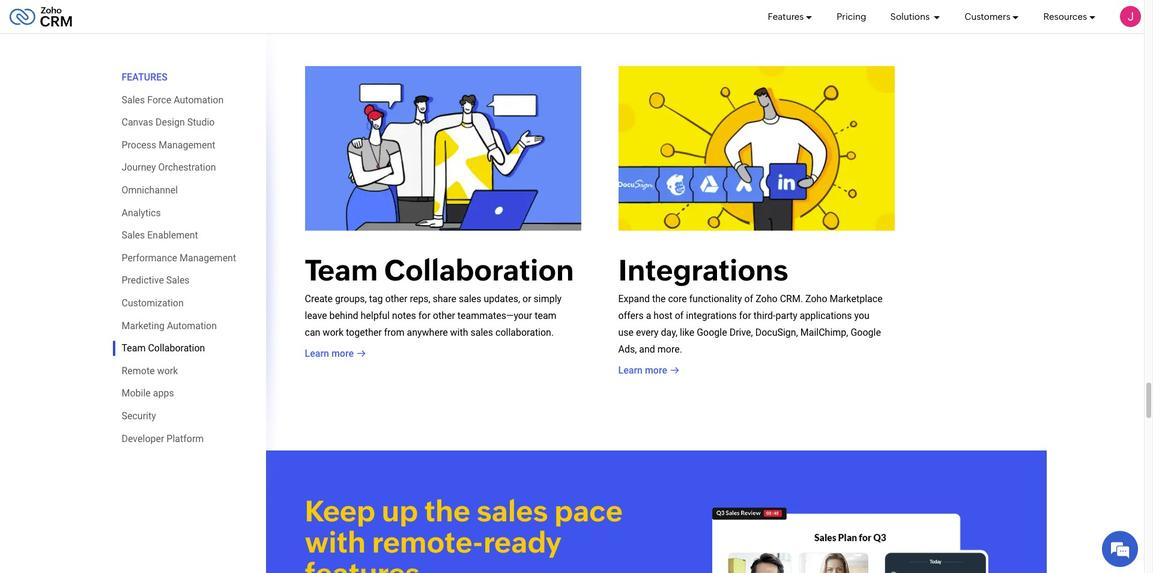 Task type: describe. For each thing, give the bounding box(es) containing it.
canvas
[[122, 117, 153, 128]]

studio
[[187, 117, 215, 128]]

features
[[122, 72, 168, 83]]

pricing link
[[837, 0, 867, 33]]

third-
[[754, 310, 776, 322]]

predictive sales
[[122, 275, 190, 286]]

1 horizontal spatial the
[[653, 293, 666, 305]]

canvas design studio
[[122, 117, 215, 128]]

features
[[305, 557, 421, 573]]

sales force automation
[[122, 94, 224, 106]]

force
[[147, 94, 171, 106]]

remote work
[[122, 365, 178, 377]]

functionality
[[690, 293, 743, 305]]

a
[[646, 310, 652, 322]]

2 vertical spatial sales
[[166, 275, 190, 286]]

groups,
[[335, 293, 367, 305]]

marketplace
[[830, 293, 883, 305]]

sales meetings and presentations image
[[713, 508, 989, 573]]

from
[[384, 327, 405, 339]]

more for integrations
[[645, 365, 668, 376]]

omnichannel
[[122, 184, 178, 196]]

marketing
[[122, 320, 165, 331]]

integrations marketplace api crm software image
[[619, 66, 895, 231]]

james peterson image
[[1121, 6, 1142, 27]]

tag
[[369, 293, 383, 305]]

learn more link for integrations
[[619, 364, 680, 378]]

resources link
[[1044, 0, 1097, 33]]

customers
[[965, 11, 1011, 21]]

more.
[[658, 344, 683, 355]]

anywhere
[[407, 327, 448, 339]]

pace
[[555, 495, 623, 528]]

integrations
[[686, 310, 737, 322]]

simply
[[534, 293, 562, 305]]

1 google from the left
[[697, 327, 728, 339]]

keep up the sales pace with remote-ready features
[[305, 495, 623, 573]]

mailchimp,
[[801, 327, 849, 339]]

with inside team collaboration create groups, tag other reps, share sales updates, or simply leave behind helpful notes for other teammates—your team can work together from anywhere with sales collaboration.
[[450, 327, 468, 339]]

1 vertical spatial work
[[157, 365, 178, 377]]

or
[[523, 293, 532, 305]]

1 horizontal spatial of
[[745, 293, 754, 305]]

ready
[[484, 526, 562, 559]]

behind
[[330, 310, 358, 322]]

features
[[768, 11, 804, 21]]

design
[[156, 117, 185, 128]]

0 horizontal spatial other
[[385, 293, 408, 305]]

learn more for integrations
[[619, 365, 668, 376]]

solutions
[[891, 11, 932, 21]]

0 vertical spatial automation
[[174, 94, 224, 106]]

remote
[[122, 365, 155, 377]]

performance
[[122, 252, 177, 264]]

like
[[680, 327, 695, 339]]

expand the core functionality of zoho crm.
[[619, 293, 804, 305]]

drive,
[[730, 327, 753, 339]]

keep
[[305, 495, 376, 528]]

share
[[433, 293, 457, 305]]

journey
[[122, 162, 156, 173]]

reps,
[[410, 293, 431, 305]]

management for process management
[[159, 139, 215, 151]]

platform
[[167, 433, 204, 444]]

apps
[[153, 388, 174, 399]]

team
[[535, 310, 557, 322]]

team collaboration create groups, tag other reps, share sales updates, or simply leave behind helpful notes for other teammates—your team can work together from anywhere with sales collaboration.
[[305, 254, 574, 339]]

process
[[122, 139, 156, 151]]

for inside 'zoho marketplace offers a host of integrations for third-party applications you use every day, like google drive, docusign, mailchimp, google ads, and more.'
[[740, 310, 752, 322]]

work inside team collaboration create groups, tag other reps, share sales updates, or simply leave behind helpful notes for other teammates—your team can work together from anywhere with sales collaboration.
[[323, 327, 344, 339]]



Task type: vqa. For each thing, say whether or not it's contained in the screenshot.
Marketplace on the bottom
yes



Task type: locate. For each thing, give the bounding box(es) containing it.
1 vertical spatial sales
[[122, 230, 145, 241]]

2 for from the left
[[740, 310, 752, 322]]

analytics
[[122, 207, 161, 218]]

1 horizontal spatial with
[[450, 327, 468, 339]]

0 vertical spatial of
[[745, 293, 754, 305]]

and
[[640, 344, 656, 355]]

1 horizontal spatial learn
[[619, 365, 643, 376]]

1 vertical spatial learn more link
[[619, 364, 680, 378]]

crm.
[[780, 293, 804, 305]]

1 vertical spatial team
[[122, 343, 146, 354]]

google
[[697, 327, 728, 339], [851, 327, 882, 339]]

0 horizontal spatial with
[[305, 526, 366, 559]]

0 vertical spatial work
[[323, 327, 344, 339]]

0 horizontal spatial learn
[[305, 348, 329, 360]]

pricing
[[837, 11, 867, 21]]

zoho marketplace offers a host of integrations for third-party applications you use every day, like google drive, docusign, mailchimp, google ads, and more.
[[619, 293, 883, 355]]

1 for from the left
[[419, 310, 431, 322]]

learn more for team collaboration
[[305, 348, 354, 360]]

collaboration down marketing automation
[[148, 343, 205, 354]]

learn more
[[305, 348, 354, 360], [619, 365, 668, 376]]

1 vertical spatial of
[[675, 310, 684, 322]]

2 vertical spatial sales
[[477, 495, 548, 528]]

0 vertical spatial with
[[450, 327, 468, 339]]

0 vertical spatial the
[[653, 293, 666, 305]]

1 vertical spatial with
[[305, 526, 366, 559]]

predictive
[[122, 275, 164, 286]]

the right up
[[425, 495, 471, 528]]

0 vertical spatial management
[[159, 139, 215, 151]]

the
[[653, 293, 666, 305], [425, 495, 471, 528]]

collaboration up updates,
[[384, 254, 574, 287]]

collaboration
[[384, 254, 574, 287], [148, 343, 205, 354]]

1 vertical spatial automation
[[167, 320, 217, 331]]

can
[[305, 327, 321, 339]]

day,
[[661, 327, 678, 339]]

0 horizontal spatial the
[[425, 495, 471, 528]]

1 horizontal spatial learn more link
[[619, 364, 680, 378]]

more down 'together'
[[332, 348, 354, 360]]

together
[[346, 327, 382, 339]]

more
[[332, 348, 354, 360], [645, 365, 668, 376]]

1 vertical spatial learn more
[[619, 365, 668, 376]]

learn down ads,
[[619, 365, 643, 376]]

0 horizontal spatial zoho
[[756, 293, 778, 305]]

of
[[745, 293, 754, 305], [675, 310, 684, 322]]

team
[[305, 254, 378, 287], [122, 343, 146, 354]]

every
[[636, 327, 659, 339]]

learn more link for team collaboration
[[305, 347, 366, 361]]

the up host
[[653, 293, 666, 305]]

sales for sales force automation
[[122, 94, 145, 106]]

0 vertical spatial learn more
[[305, 348, 354, 360]]

0 horizontal spatial learn more
[[305, 348, 354, 360]]

0 horizontal spatial more
[[332, 348, 354, 360]]

features link
[[768, 0, 813, 33]]

sales up the canvas
[[122, 94, 145, 106]]

0 vertical spatial sales
[[122, 94, 145, 106]]

for up drive,
[[740, 310, 752, 322]]

of right host
[[675, 310, 684, 322]]

you
[[855, 310, 870, 322]]

learn more link down and
[[619, 364, 680, 378]]

learn
[[305, 348, 329, 360], [619, 365, 643, 376]]

teammates—your
[[458, 310, 533, 322]]

menu shadow image
[[266, 0, 284, 512]]

collaboration for team collaboration create groups, tag other reps, share sales updates, or simply leave behind helpful notes for other teammates—your team can work together from anywhere with sales collaboration.
[[384, 254, 574, 287]]

0 vertical spatial more
[[332, 348, 354, 360]]

team for team collaboration
[[122, 343, 146, 354]]

integrations
[[619, 254, 789, 287]]

solutions link
[[891, 0, 941, 33]]

0 vertical spatial other
[[385, 293, 408, 305]]

0 vertical spatial learn more link
[[305, 347, 366, 361]]

core
[[669, 293, 687, 305]]

collaboration for team collaboration
[[148, 343, 205, 354]]

management down enablement
[[180, 252, 236, 264]]

of right functionality
[[745, 293, 754, 305]]

automation up 'studio'
[[174, 94, 224, 106]]

developer
[[122, 433, 164, 444]]

1 horizontal spatial zoho
[[806, 293, 828, 305]]

with
[[450, 327, 468, 339], [305, 526, 366, 559]]

for inside team collaboration create groups, tag other reps, share sales updates, or simply leave behind helpful notes for other teammates—your team can work together from anywhere with sales collaboration.
[[419, 310, 431, 322]]

0 vertical spatial sales
[[459, 293, 482, 305]]

1 vertical spatial collaboration
[[148, 343, 205, 354]]

mobile
[[122, 388, 151, 399]]

remote-
[[372, 526, 484, 559]]

google down integrations
[[697, 327, 728, 339]]

create
[[305, 293, 333, 305]]

learn more down can
[[305, 348, 354, 360]]

for
[[419, 310, 431, 322], [740, 310, 752, 322]]

offers
[[619, 310, 644, 322]]

management up orchestration
[[159, 139, 215, 151]]

performance management
[[122, 252, 236, 264]]

with inside the keep up the sales pace with remote-ready features
[[305, 526, 366, 559]]

0 horizontal spatial google
[[697, 327, 728, 339]]

0 horizontal spatial of
[[675, 310, 684, 322]]

2 google from the left
[[851, 327, 882, 339]]

sales enablement
[[122, 230, 198, 241]]

learn more link down can
[[305, 347, 366, 361]]

google down you
[[851, 327, 882, 339]]

1 horizontal spatial learn more
[[619, 365, 668, 376]]

use
[[619, 327, 634, 339]]

sales inside the keep up the sales pace with remote-ready features
[[477, 495, 548, 528]]

1 vertical spatial learn
[[619, 365, 643, 376]]

sales down performance management
[[166, 275, 190, 286]]

sales for sales enablement
[[122, 230, 145, 241]]

process management
[[122, 139, 215, 151]]

the inside the keep up the sales pace with remote-ready features
[[425, 495, 471, 528]]

team collaboration
[[122, 343, 205, 354]]

orchestration
[[158, 162, 216, 173]]

work
[[323, 327, 344, 339], [157, 365, 178, 377]]

automation up team collaboration
[[167, 320, 217, 331]]

host
[[654, 310, 673, 322]]

management for performance management
[[180, 252, 236, 264]]

0 vertical spatial team
[[305, 254, 378, 287]]

collaboration tools customer relationship management solutions image
[[305, 66, 581, 231]]

1 horizontal spatial for
[[740, 310, 752, 322]]

1 vertical spatial sales
[[471, 327, 493, 339]]

work up apps at the bottom left of page
[[157, 365, 178, 377]]

resources
[[1044, 11, 1088, 21]]

1 vertical spatial more
[[645, 365, 668, 376]]

management
[[159, 139, 215, 151], [180, 252, 236, 264]]

more for team collaboration
[[332, 348, 354, 360]]

1 vertical spatial other
[[433, 310, 455, 322]]

0 vertical spatial learn
[[305, 348, 329, 360]]

zoho inside 'zoho marketplace offers a host of integrations for third-party applications you use every day, like google drive, docusign, mailchimp, google ads, and more.'
[[806, 293, 828, 305]]

helpful
[[361, 310, 390, 322]]

applications
[[800, 310, 852, 322]]

learn down can
[[305, 348, 329, 360]]

other down share
[[433, 310, 455, 322]]

ads,
[[619, 344, 637, 355]]

learn more link
[[305, 347, 366, 361], [619, 364, 680, 378]]

0 vertical spatial collaboration
[[384, 254, 574, 287]]

1 zoho from the left
[[756, 293, 778, 305]]

other up notes
[[385, 293, 408, 305]]

team for team collaboration create groups, tag other reps, share sales updates, or simply leave behind helpful notes for other teammates—your team can work together from anywhere with sales collaboration.
[[305, 254, 378, 287]]

more down and
[[645, 365, 668, 376]]

docusign,
[[756, 327, 799, 339]]

leave
[[305, 310, 327, 322]]

collaboration inside team collaboration create groups, tag other reps, share sales updates, or simply leave behind helpful notes for other teammates—your team can work together from anywhere with sales collaboration.
[[384, 254, 574, 287]]

0 horizontal spatial team
[[122, 343, 146, 354]]

1 horizontal spatial collaboration
[[384, 254, 574, 287]]

1 horizontal spatial other
[[433, 310, 455, 322]]

zoho crm logo image
[[9, 3, 73, 30]]

sales
[[122, 94, 145, 106], [122, 230, 145, 241], [166, 275, 190, 286]]

learn more down and
[[619, 365, 668, 376]]

1 horizontal spatial google
[[851, 327, 882, 339]]

notes
[[392, 310, 416, 322]]

up
[[382, 495, 418, 528]]

expand
[[619, 293, 650, 305]]

work down the behind
[[323, 327, 344, 339]]

enablement
[[147, 230, 198, 241]]

0 horizontal spatial for
[[419, 310, 431, 322]]

team up groups,
[[305, 254, 378, 287]]

1 horizontal spatial team
[[305, 254, 378, 287]]

1 horizontal spatial work
[[323, 327, 344, 339]]

sales down 'analytics'
[[122, 230, 145, 241]]

zoho up third-
[[756, 293, 778, 305]]

developer platform
[[122, 433, 204, 444]]

team up remote
[[122, 343, 146, 354]]

2 zoho from the left
[[806, 293, 828, 305]]

collaboration.
[[496, 327, 554, 339]]

customization
[[122, 297, 184, 309]]

for up anywhere
[[419, 310, 431, 322]]

1 horizontal spatial more
[[645, 365, 668, 376]]

zoho up applications
[[806, 293, 828, 305]]

journey orchestration
[[122, 162, 216, 173]]

learn for team collaboration
[[305, 348, 329, 360]]

learn for integrations
[[619, 365, 643, 376]]

0 horizontal spatial work
[[157, 365, 178, 377]]

updates,
[[484, 293, 520, 305]]

security
[[122, 410, 156, 422]]

1 vertical spatial the
[[425, 495, 471, 528]]

of inside 'zoho marketplace offers a host of integrations for third-party applications you use every day, like google drive, docusign, mailchimp, google ads, and more.'
[[675, 310, 684, 322]]

team inside team collaboration create groups, tag other reps, share sales updates, or simply leave behind helpful notes for other teammates—your team can work together from anywhere with sales collaboration.
[[305, 254, 378, 287]]

party
[[776, 310, 798, 322]]

zoho
[[756, 293, 778, 305], [806, 293, 828, 305]]

mobile apps
[[122, 388, 174, 399]]

0 horizontal spatial collaboration
[[148, 343, 205, 354]]

0 horizontal spatial learn more link
[[305, 347, 366, 361]]

1 vertical spatial management
[[180, 252, 236, 264]]

marketing automation
[[122, 320, 217, 331]]



